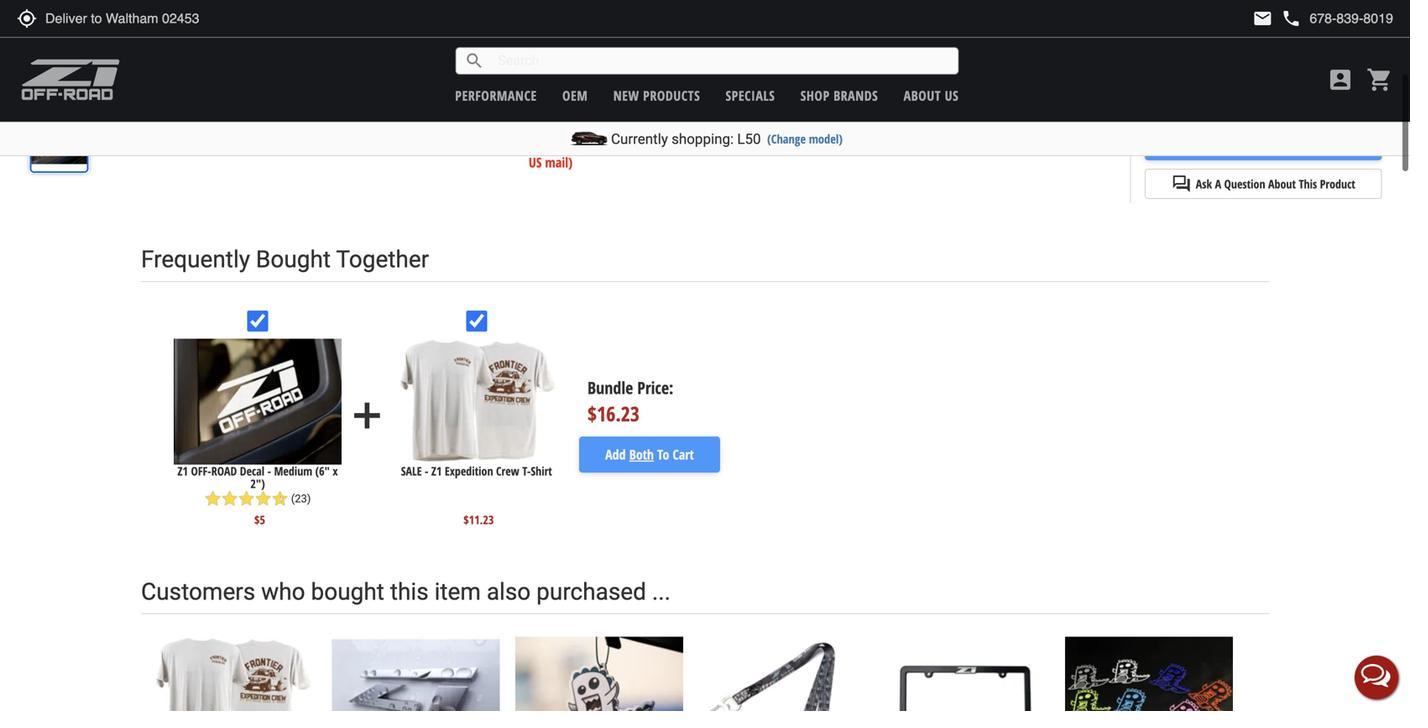 Task type: describe. For each thing, give the bounding box(es) containing it.
2 - from the left
[[425, 462, 429, 478]]

new
[[614, 86, 640, 105]]

these inside note: (if you only purchase decals, please allow 2-3 weeks for delivery. these decals are shipped regular us mail)
[[916, 133, 946, 151]]

customers who bought this item also purchased ...
[[141, 577, 671, 605]]

(change model) link
[[768, 131, 843, 147]]

performance
[[455, 86, 537, 105]]

oem link
[[563, 86, 588, 105]]

$16.23
[[588, 399, 640, 426]]

$11.23
[[464, 511, 494, 527]]

product
[[1321, 175, 1356, 191]]

purchase
[[633, 133, 680, 151]]

to
[[658, 445, 670, 463]]

2"
[[590, 79, 603, 94]]

z1 for these
[[604, 106, 620, 122]]

off- inside z1 off-road decal - medium (6" x 2") star star star star star_half (23) $5
[[191, 462, 211, 478]]

weeks
[[812, 133, 846, 151]]

small
[[569, 106, 600, 122]]

purchased
[[537, 577, 647, 605]]

add
[[606, 445, 626, 463]]

mail phone
[[1253, 8, 1302, 29]]

a
[[1216, 175, 1222, 191]]

about inside the question_answer ask a question about this product
[[1269, 175, 1297, 191]]

x inside z1 off-road decal - medium (6" x 2") star star star star star_half (23) $5
[[333, 462, 338, 478]]

z1 inside z1 off-road decal - medium (6" x 2") star star star star star_half (23) $5
[[178, 462, 188, 478]]

shop brands
[[801, 86, 879, 105]]

also
[[487, 577, 531, 605]]

you
[[579, 133, 599, 151]]

about us link
[[904, 86, 959, 105]]

shop
[[801, 86, 830, 105]]

add
[[346, 394, 388, 436]]

us
[[945, 86, 959, 105]]

new products link
[[614, 86, 701, 105]]

ship.
[[1241, 10, 1267, 28]]

3
[[803, 133, 809, 151]]

road inside z1 off-road decal - medium (6" x 2") star star star star star_half (23) $5
[[211, 462, 237, 478]]

both
[[630, 445, 654, 463]]

question_answer
[[1172, 173, 1192, 193]]

bought
[[256, 245, 331, 273]]

note:
[[529, 133, 560, 151]]

0 vertical spatial off-
[[623, 106, 654, 122]]

mail
[[1253, 8, 1273, 29]]

Search search field
[[485, 48, 958, 74]]

allow
[[760, 133, 789, 151]]

decals,
[[684, 133, 720, 151]]

price:
[[638, 375, 674, 398]]

(change
[[768, 131, 806, 147]]

$5
[[254, 511, 265, 527]]

regular
[[1050, 133, 1088, 151]]

search
[[465, 51, 485, 71]]

z1 off-road decal - medium (6" x 2") star star star star star_half (23) $5
[[178, 462, 338, 527]]

medium
[[274, 462, 313, 478]]

phone link
[[1282, 8, 1394, 29]]

my_location
[[17, 8, 37, 29]]

shirt
[[531, 462, 552, 478]]

together
[[336, 245, 429, 273]]

note: (if you only purchase decals, please allow 2-3 weeks for delivery. these decals are shipped regular us mail)
[[529, 133, 1088, 170]]

who
[[261, 577, 305, 605]]

sale
[[401, 462, 422, 478]]

6" x 2"
[[563, 79, 603, 94]]

expedition
[[445, 462, 493, 478]]

new products
[[614, 86, 701, 105]]

4 star from the left
[[255, 490, 272, 506]]

shopping:
[[672, 131, 734, 147]]

are
[[985, 133, 1002, 151]]

frequently
[[141, 245, 250, 273]]

performance link
[[455, 86, 537, 105]]

anywhere!
[[779, 106, 858, 122]]

currently shopping: l50 (change model)
[[611, 131, 843, 147]]

2")
[[251, 475, 265, 491]]



Task type: locate. For each thing, give the bounding box(es) containing it.
1 horizontal spatial off-
[[623, 106, 654, 122]]

1 vertical spatial road
[[211, 462, 237, 478]]

about left us
[[904, 86, 942, 105]]

1 vertical spatial decals
[[950, 133, 982, 151]]

1 horizontal spatial x
[[579, 79, 586, 94]]

l50
[[738, 131, 761, 147]]

z1 left decal
[[178, 462, 188, 478]]

1 horizontal spatial these
[[916, 133, 946, 151]]

for
[[849, 133, 864, 151]]

1 vertical spatial off-
[[191, 462, 211, 478]]

these
[[529, 106, 565, 122], [916, 133, 946, 151]]

road left decal
[[211, 462, 237, 478]]

bundle
[[588, 375, 633, 398]]

x left 2"
[[579, 79, 586, 94]]

question_answer ask a question about this product
[[1172, 173, 1356, 193]]

sale - z1 expedition crew t-shirt
[[401, 462, 552, 478]]

products
[[643, 86, 701, 105]]

currently
[[611, 131, 668, 147]]

0 vertical spatial x
[[579, 79, 586, 94]]

1 vertical spatial these
[[916, 133, 946, 151]]

decal
[[240, 462, 265, 478]]

0 vertical spatial road
[[654, 106, 692, 122]]

0 vertical spatial decals
[[696, 106, 735, 122]]

shopping_cart link
[[1363, 66, 1394, 93]]

0 horizontal spatial z1
[[178, 462, 188, 478]]

- right decal
[[268, 462, 271, 478]]

decals inside note: (if you only purchase decals, please allow 2-3 weeks for delivery. these decals are shipped regular us mail)
[[950, 133, 982, 151]]

can
[[739, 106, 761, 122]]

crew
[[496, 462, 520, 478]]

1 horizontal spatial about
[[1269, 175, 1297, 191]]

shipped
[[1006, 133, 1047, 151]]

z1 motorsports logo image
[[21, 59, 121, 101]]

6"
[[563, 79, 576, 94]]

2 star from the left
[[221, 490, 238, 506]]

decals left are
[[950, 133, 982, 151]]

size:
[[529, 50, 552, 68]]

1 horizontal spatial decals
[[950, 133, 982, 151]]

1 vertical spatial about
[[1269, 175, 1297, 191]]

oem
[[563, 86, 588, 105]]

0 horizontal spatial decals
[[696, 106, 735, 122]]

1 vertical spatial x
[[333, 462, 338, 478]]

z1 down new
[[604, 106, 620, 122]]

to
[[1227, 10, 1238, 28]]

model)
[[809, 131, 843, 147]]

0 horizontal spatial road
[[211, 462, 237, 478]]

item
[[435, 577, 481, 605]]

- right sale
[[425, 462, 429, 478]]

- inside z1 off-road decal - medium (6" x 2") star star star star star_half (23) $5
[[268, 462, 271, 478]]

road
[[654, 106, 692, 122], [211, 462, 237, 478]]

0 horizontal spatial these
[[529, 106, 565, 122]]

0 horizontal spatial -
[[268, 462, 271, 478]]

bought
[[311, 577, 385, 605]]

please
[[723, 133, 757, 151]]

silver
[[563, 23, 596, 39]]

these small z1 off-road decals can fit anywhere!
[[529, 106, 858, 122]]

z1 for sale
[[432, 462, 442, 478]]

customers
[[141, 577, 255, 605]]

frequently bought together
[[141, 245, 429, 273]]

phone
[[1282, 8, 1302, 29]]

specials
[[726, 86, 775, 105]]

us
[[529, 152, 542, 170]]

$5.00
[[1179, 36, 1222, 64]]

2-
[[792, 133, 803, 151]]

off- left decal
[[191, 462, 211, 478]]

off-
[[623, 106, 654, 122], [191, 462, 211, 478]]

about us
[[904, 86, 959, 105]]

1 horizontal spatial road
[[654, 106, 692, 122]]

(if
[[564, 133, 576, 151]]

these right delivery.
[[916, 133, 946, 151]]

shop brands link
[[801, 86, 879, 105]]

x right (6"
[[333, 462, 338, 478]]

...
[[652, 577, 671, 605]]

add both to cart
[[606, 445, 694, 463]]

road down products at the top left of the page
[[654, 106, 692, 122]]

delivery.
[[867, 133, 913, 151]]

1 star from the left
[[205, 490, 221, 506]]

1 - from the left
[[268, 462, 271, 478]]

account_box
[[1328, 66, 1354, 93]]

0 horizontal spatial about
[[904, 86, 942, 105]]

account_box link
[[1323, 66, 1359, 93]]

this
[[1299, 175, 1318, 191]]

stock,
[[1160, 10, 1191, 28]]

specials link
[[726, 86, 775, 105]]

about left this
[[1269, 175, 1297, 191]]

2 horizontal spatial z1
[[604, 106, 620, 122]]

0 vertical spatial these
[[529, 106, 565, 122]]

these up note:
[[529, 106, 565, 122]]

None checkbox
[[247, 310, 268, 331]]

3 star from the left
[[238, 490, 255, 506]]

bundle price: $16.23
[[588, 375, 674, 426]]

t-
[[523, 462, 531, 478]]

None checkbox
[[466, 310, 487, 331]]

z1 right sale
[[432, 462, 442, 478]]

decals up currently shopping: l50 (change model)
[[696, 106, 735, 122]]

1 horizontal spatial z1
[[432, 462, 442, 478]]

decals
[[696, 106, 735, 122], [950, 133, 982, 151]]

0 vertical spatial about
[[904, 86, 942, 105]]

0 horizontal spatial x
[[333, 462, 338, 478]]

in stock, ready to ship. help
[[1146, 8, 1289, 28]]

star_half
[[272, 490, 289, 506]]

ready
[[1194, 10, 1224, 28]]

ask
[[1196, 175, 1213, 191]]

only
[[602, 133, 630, 151]]

in
[[1146, 10, 1156, 28]]

mail)
[[545, 152, 573, 170]]

0 horizontal spatial off-
[[191, 462, 211, 478]]

(6"
[[315, 462, 330, 478]]

off- down new
[[623, 106, 654, 122]]

mail link
[[1253, 8, 1273, 29]]

brands
[[834, 86, 879, 105]]

about
[[904, 86, 942, 105], [1269, 175, 1297, 191]]

x
[[579, 79, 586, 94], [333, 462, 338, 478]]

help
[[1270, 8, 1289, 26]]

1 horizontal spatial -
[[425, 462, 429, 478]]



Task type: vqa. For each thing, say whether or not it's contained in the screenshot.
the leftmost the Genuine
no



